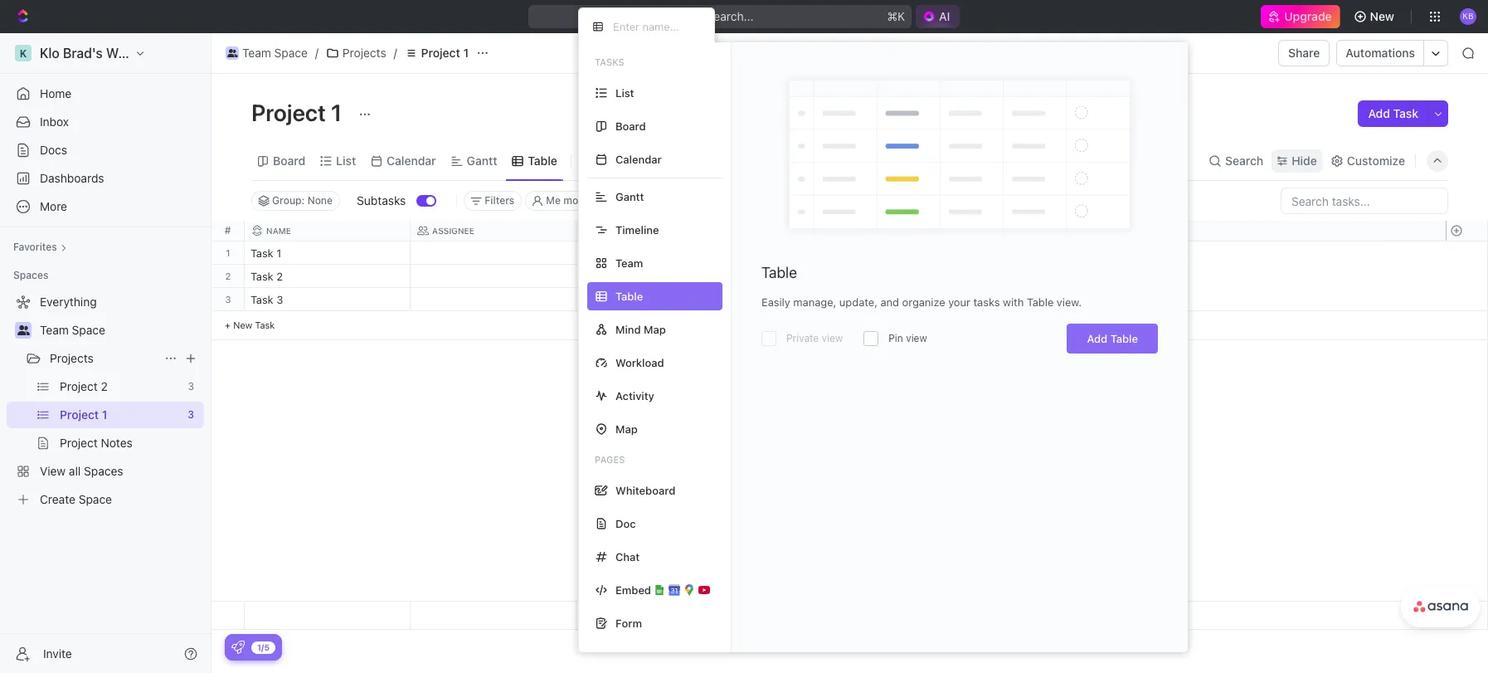 Task type: vqa. For each thing, say whether or not it's contained in the screenshot.
view.
yes



Task type: describe. For each thing, give the bounding box(es) containing it.
do for 1
[[602, 248, 616, 259]]

1 2 3
[[225, 247, 231, 305]]

closed
[[732, 194, 764, 207]]

new for new task
[[233, 320, 253, 330]]

1 vertical spatial team
[[616, 256, 643, 269]]

project 1 link
[[401, 43, 473, 63]]

your
[[949, 295, 971, 309]]

easily
[[762, 295, 791, 309]]

view button
[[578, 141, 632, 180]]

show closed
[[703, 194, 764, 207]]

hide button
[[785, 191, 821, 211]]

press space to select this row. row containing 1
[[212, 241, 245, 265]]

projects inside sidebar navigation
[[50, 351, 94, 365]]

to do cell for task 3
[[577, 288, 743, 310]]

add for add table
[[1088, 332, 1108, 345]]

board link
[[270, 149, 306, 172]]

embed
[[616, 583, 651, 596]]

tasks
[[974, 295, 1000, 309]]

favorites
[[13, 241, 57, 253]]

assignees button
[[601, 191, 679, 211]]

manage,
[[794, 295, 837, 309]]

doc
[[616, 517, 636, 530]]

hide inside dropdown button
[[1292, 153, 1318, 167]]

spaces
[[13, 269, 48, 281]]

docs link
[[7, 137, 204, 163]]

0 horizontal spatial project 1
[[251, 99, 347, 126]]

press space to select this row. row containing task 3
[[245, 288, 1075, 314]]

row group containing ‎task 1
[[245, 241, 1075, 340]]

search button
[[1204, 149, 1269, 172]]

workload
[[616, 356, 664, 369]]

team inside sidebar navigation
[[40, 323, 69, 337]]

1 vertical spatial map
[[616, 422, 638, 435]]

table link
[[525, 149, 558, 172]]

0 vertical spatial gantt
[[467, 153, 497, 167]]

view for pin view
[[906, 332, 928, 344]]

pages
[[595, 454, 625, 465]]

onboarding checklist button element
[[232, 641, 245, 654]]

private view
[[787, 332, 843, 344]]

#
[[225, 224, 231, 237]]

sidebar navigation
[[0, 33, 212, 673]]

set priority element
[[906, 289, 931, 314]]

mind map
[[616, 322, 666, 336]]

calendar link
[[384, 149, 436, 172]]

1 horizontal spatial project
[[421, 46, 460, 60]]

list link
[[333, 149, 356, 172]]

do for 2
[[602, 271, 616, 282]]

activity
[[616, 389, 655, 402]]

dashboards link
[[7, 165, 204, 192]]

share
[[1289, 46, 1321, 60]]

1 horizontal spatial map
[[644, 322, 666, 336]]

add table
[[1088, 332, 1139, 345]]

task for new task
[[255, 320, 275, 330]]

add task
[[1369, 106, 1419, 120]]

hide button
[[1272, 149, 1323, 172]]

new for new
[[1371, 9, 1395, 23]]

view button
[[578, 149, 632, 172]]

to do cell for ‎task 1
[[577, 241, 743, 264]]

view.
[[1057, 295, 1082, 309]]

0 vertical spatial space
[[274, 46, 308, 60]]

2 for ‎task
[[277, 270, 283, 283]]

update,
[[840, 295, 878, 309]]

home
[[40, 86, 72, 100]]

team space link inside tree
[[40, 317, 201, 344]]

onboarding checklist button image
[[232, 641, 245, 654]]

hide inside button
[[792, 194, 814, 207]]

0 vertical spatial team space
[[242, 46, 308, 60]]

press space to select this row. row containing ‎task 2
[[245, 265, 1075, 288]]

‎task 1
[[251, 246, 281, 260]]

1 inside project 1 link
[[463, 46, 469, 60]]

home link
[[7, 80, 204, 107]]

subtasks
[[357, 193, 406, 207]]

show closed button
[[682, 191, 771, 211]]

0 vertical spatial team space link
[[222, 43, 312, 63]]

do for 3
[[602, 295, 616, 305]]

1 vertical spatial gantt
[[616, 190, 644, 203]]

to for task 3
[[587, 295, 600, 305]]

press space to select this row. row containing ‎task 1
[[245, 241, 1075, 265]]

upgrade link
[[1262, 5, 1341, 28]]

whiteboard
[[616, 483, 676, 497]]

automations
[[1346, 46, 1416, 60]]

Search tasks... text field
[[1282, 188, 1448, 213]]



Task type: locate. For each thing, give the bounding box(es) containing it.
3 to do from the top
[[587, 295, 616, 305]]

team down timeline
[[616, 256, 643, 269]]

1 horizontal spatial projects
[[343, 46, 386, 60]]

1 vertical spatial board
[[273, 153, 306, 167]]

inbox
[[40, 115, 69, 129]]

gantt link
[[464, 149, 497, 172]]

1/5
[[257, 642, 270, 652]]

row group
[[212, 241, 245, 340], [245, 241, 1075, 340], [1446, 241, 1488, 340], [1446, 602, 1488, 629]]

project 1
[[421, 46, 469, 60], [251, 99, 347, 126]]

1 horizontal spatial calendar
[[616, 152, 662, 166]]

0 vertical spatial new
[[1371, 9, 1395, 23]]

team space
[[242, 46, 308, 60], [40, 323, 105, 337]]

1
[[463, 46, 469, 60], [331, 99, 342, 126], [277, 246, 281, 260], [226, 247, 230, 258]]

1 to do from the top
[[587, 248, 616, 259]]

task down ‎task 2
[[251, 293, 274, 306]]

2 for 1
[[225, 271, 231, 281]]

to do for ‎task 2
[[587, 271, 616, 282]]

automations button
[[1338, 41, 1424, 66]]

2 vertical spatial team
[[40, 323, 69, 337]]

‎task down ‎task 1
[[251, 270, 274, 283]]

to do cell
[[577, 241, 743, 264], [577, 265, 743, 287], [577, 288, 743, 310]]

hide right the closed
[[792, 194, 814, 207]]

grid containing ‎task 1
[[212, 221, 1489, 630]]

0 vertical spatial to
[[587, 248, 600, 259]]

2 to do from the top
[[587, 271, 616, 282]]

team space right user group image
[[242, 46, 308, 60]]

project
[[421, 46, 460, 60], [251, 99, 326, 126]]

task down task 3
[[255, 320, 275, 330]]

0 vertical spatial board
[[616, 119, 646, 132]]

table
[[528, 153, 558, 167], [762, 264, 797, 281], [1027, 295, 1054, 309], [1111, 332, 1139, 345]]

customize button
[[1326, 149, 1411, 172]]

1 horizontal spatial team space
[[242, 46, 308, 60]]

space right user group image
[[274, 46, 308, 60]]

0 horizontal spatial new
[[233, 320, 253, 330]]

0 horizontal spatial project
[[251, 99, 326, 126]]

organize
[[903, 295, 946, 309]]

grid
[[212, 221, 1489, 630]]

1 horizontal spatial team space link
[[222, 43, 312, 63]]

1 horizontal spatial list
[[616, 86, 634, 99]]

0 horizontal spatial board
[[273, 153, 306, 167]]

board up view
[[616, 119, 646, 132]]

1 vertical spatial list
[[336, 153, 356, 167]]

new task
[[233, 320, 275, 330]]

task for add task
[[1394, 106, 1419, 120]]

easily manage, update, and organize your tasks with table view.
[[762, 295, 1082, 309]]

team space inside sidebar navigation
[[40, 323, 105, 337]]

1 vertical spatial add
[[1088, 332, 1108, 345]]

0 vertical spatial to do cell
[[577, 241, 743, 264]]

2 inside 1 2 3
[[225, 271, 231, 281]]

pin view
[[889, 332, 928, 344]]

add inside button
[[1369, 106, 1391, 120]]

user group image
[[17, 325, 29, 335]]

/
[[315, 46, 319, 60], [394, 46, 397, 60]]

team right user group image
[[242, 46, 271, 60]]

0 vertical spatial hide
[[1292, 153, 1318, 167]]

board
[[616, 119, 646, 132], [273, 153, 306, 167]]

1 vertical spatial team space
[[40, 323, 105, 337]]

1 vertical spatial team space link
[[40, 317, 201, 344]]

to
[[587, 248, 600, 259], [587, 271, 600, 282], [587, 295, 600, 305]]

add task button
[[1359, 100, 1429, 127]]

team space link
[[222, 43, 312, 63], [40, 317, 201, 344]]

show
[[703, 194, 729, 207]]

1 to from the top
[[587, 248, 600, 259]]

0 horizontal spatial /
[[315, 46, 319, 60]]

share button
[[1279, 40, 1331, 66]]

3 left task 3
[[225, 294, 231, 305]]

view for private view
[[822, 332, 843, 344]]

search...
[[706, 9, 754, 23]]

0 vertical spatial project
[[421, 46, 460, 60]]

3 to from the top
[[587, 295, 600, 305]]

new button
[[1347, 3, 1405, 30]]

task
[[1394, 106, 1419, 120], [251, 293, 274, 306], [255, 320, 275, 330]]

2 vertical spatial to do cell
[[577, 288, 743, 310]]

2 do from the top
[[602, 271, 616, 282]]

1 horizontal spatial project 1
[[421, 46, 469, 60]]

view right private
[[822, 332, 843, 344]]

user group image
[[227, 49, 238, 57]]

3
[[277, 293, 283, 306], [225, 294, 231, 305]]

1 do from the top
[[602, 248, 616, 259]]

3 to do cell from the top
[[577, 288, 743, 310]]

0 vertical spatial projects link
[[322, 43, 391, 63]]

1 vertical spatial projects
[[50, 351, 94, 365]]

2 to from the top
[[587, 271, 600, 282]]

calendar up assignees 'button'
[[616, 152, 662, 166]]

1 ‎task from the top
[[251, 246, 274, 260]]

tree containing team space
[[7, 289, 204, 513]]

2 horizontal spatial team
[[616, 256, 643, 269]]

view
[[600, 153, 627, 167]]

0 horizontal spatial projects link
[[50, 345, 158, 372]]

‎task up ‎task 2
[[251, 246, 274, 260]]

1 horizontal spatial 2
[[277, 270, 283, 283]]

1 vertical spatial to
[[587, 271, 600, 282]]

search
[[1226, 153, 1264, 167]]

2 vertical spatial do
[[602, 295, 616, 305]]

hide
[[1292, 153, 1318, 167], [792, 194, 814, 207]]

tree inside sidebar navigation
[[7, 289, 204, 513]]

private
[[787, 332, 819, 344]]

1 horizontal spatial add
[[1369, 106, 1391, 120]]

list
[[616, 86, 634, 99], [336, 153, 356, 167]]

to do for ‎task 1
[[587, 248, 616, 259]]

1 vertical spatial new
[[233, 320, 253, 330]]

to for ‎task 2
[[587, 271, 600, 282]]

0 vertical spatial add
[[1369, 106, 1391, 120]]

1 vertical spatial projects link
[[50, 345, 158, 372]]

pin
[[889, 332, 904, 344]]

0 horizontal spatial team space
[[40, 323, 105, 337]]

press space to select this row. row containing 2
[[212, 265, 245, 288]]

1 horizontal spatial team
[[242, 46, 271, 60]]

0 vertical spatial project 1
[[421, 46, 469, 60]]

0 vertical spatial to do
[[587, 248, 616, 259]]

0 horizontal spatial add
[[1088, 332, 1108, 345]]

gantt left table link
[[467, 153, 497, 167]]

and
[[881, 295, 900, 309]]

view
[[822, 332, 843, 344], [906, 332, 928, 344]]

assignees
[[622, 194, 671, 207]]

task up customize
[[1394, 106, 1419, 120]]

⌘k
[[887, 9, 905, 23]]

new down task 3
[[233, 320, 253, 330]]

2 ‎task from the top
[[251, 270, 274, 283]]

0 horizontal spatial hide
[[792, 194, 814, 207]]

team space right user group icon
[[40, 323, 105, 337]]

new
[[1371, 9, 1395, 23], [233, 320, 253, 330]]

2 to do cell from the top
[[577, 265, 743, 287]]

1 / from the left
[[315, 46, 319, 60]]

1 horizontal spatial board
[[616, 119, 646, 132]]

to do cell for ‎task 2
[[577, 265, 743, 287]]

2 vertical spatial task
[[255, 320, 275, 330]]

upgrade
[[1285, 9, 1332, 23]]

mind
[[616, 322, 641, 336]]

0 horizontal spatial 3
[[225, 294, 231, 305]]

invite
[[43, 646, 72, 660]]

0 vertical spatial list
[[616, 86, 634, 99]]

space
[[274, 46, 308, 60], [72, 323, 105, 337]]

board left list link
[[273, 153, 306, 167]]

task inside row group
[[251, 293, 274, 306]]

to for ‎task 1
[[587, 248, 600, 259]]

‎task
[[251, 246, 274, 260], [251, 270, 274, 283]]

tree
[[7, 289, 204, 513]]

calendar
[[616, 152, 662, 166], [387, 153, 436, 167]]

add
[[1369, 106, 1391, 120], [1088, 332, 1108, 345]]

row
[[245, 221, 1075, 241]]

map down 'activity'
[[616, 422, 638, 435]]

‎task for ‎task 2
[[251, 270, 274, 283]]

1 inside 1 2 3
[[226, 247, 230, 258]]

0 horizontal spatial team space link
[[40, 317, 201, 344]]

1 vertical spatial project 1
[[251, 99, 347, 126]]

0 horizontal spatial gantt
[[467, 153, 497, 167]]

docs
[[40, 143, 67, 157]]

gantt
[[467, 153, 497, 167], [616, 190, 644, 203]]

1 vertical spatial ‎task
[[251, 270, 274, 283]]

2 / from the left
[[394, 46, 397, 60]]

0 horizontal spatial list
[[336, 153, 356, 167]]

press space to select this row. row
[[212, 241, 245, 265], [245, 241, 1075, 265], [212, 265, 245, 288], [245, 265, 1075, 288], [212, 288, 245, 311], [245, 288, 1075, 314], [245, 602, 1075, 630]]

task 3
[[251, 293, 283, 306]]

map right "mind"
[[644, 322, 666, 336]]

team right user group icon
[[40, 323, 69, 337]]

row group containing 1 2 3
[[212, 241, 245, 340]]

hide right search
[[1292, 153, 1318, 167]]

set priority image
[[906, 289, 931, 314]]

add for add task
[[1369, 106, 1391, 120]]

1 vertical spatial hide
[[792, 194, 814, 207]]

1 horizontal spatial gantt
[[616, 190, 644, 203]]

calendar up subtasks button
[[387, 153, 436, 167]]

2 view from the left
[[906, 332, 928, 344]]

new up the automations at the right of the page
[[1371, 9, 1395, 23]]

map
[[644, 322, 666, 336], [616, 422, 638, 435]]

2
[[277, 270, 283, 283], [225, 271, 231, 281]]

0 vertical spatial team
[[242, 46, 271, 60]]

press space to select this row. row containing 3
[[212, 288, 245, 311]]

1 horizontal spatial /
[[394, 46, 397, 60]]

favorites button
[[7, 237, 74, 257]]

0 horizontal spatial projects
[[50, 351, 94, 365]]

chat
[[616, 550, 640, 563]]

gantt up timeline
[[616, 190, 644, 203]]

with
[[1003, 295, 1024, 309]]

3 down ‎task 2
[[277, 293, 283, 306]]

to do for task 3
[[587, 295, 616, 305]]

0 vertical spatial do
[[602, 248, 616, 259]]

subtasks button
[[350, 188, 417, 214]]

tasks
[[595, 56, 625, 67]]

Enter name... field
[[612, 19, 701, 34]]

0 vertical spatial projects
[[343, 46, 386, 60]]

‎task for ‎task 1
[[251, 246, 274, 260]]

1 horizontal spatial space
[[274, 46, 308, 60]]

0 horizontal spatial view
[[822, 332, 843, 344]]

2 up task 3
[[277, 270, 283, 283]]

0 vertical spatial ‎task
[[251, 246, 274, 260]]

1 vertical spatial task
[[251, 293, 274, 306]]

0 vertical spatial task
[[1394, 106, 1419, 120]]

task inside button
[[1394, 106, 1419, 120]]

timeline
[[616, 223, 659, 236]]

list up subtasks button
[[336, 153, 356, 167]]

1 horizontal spatial new
[[1371, 9, 1395, 23]]

cell
[[411, 241, 577, 264], [743, 241, 909, 264], [909, 241, 1075, 264], [411, 265, 577, 287], [743, 265, 909, 287], [909, 265, 1075, 287], [411, 288, 577, 310], [743, 288, 909, 310], [743, 602, 909, 629], [909, 602, 1075, 629]]

0 vertical spatial map
[[644, 322, 666, 336]]

1 vertical spatial to do
[[587, 271, 616, 282]]

0 horizontal spatial map
[[616, 422, 638, 435]]

new inside new button
[[1371, 9, 1395, 23]]

space inside tree
[[72, 323, 105, 337]]

dashboards
[[40, 171, 104, 185]]

0 horizontal spatial team
[[40, 323, 69, 337]]

projects link
[[322, 43, 391, 63], [50, 345, 158, 372]]

form
[[616, 616, 642, 629]]

space right user group icon
[[72, 323, 105, 337]]

to do
[[587, 248, 616, 259], [587, 271, 616, 282], [587, 295, 616, 305]]

1 horizontal spatial projects link
[[322, 43, 391, 63]]

1 vertical spatial to do cell
[[577, 265, 743, 287]]

‎task 2
[[251, 270, 283, 283]]

2 vertical spatial to
[[587, 295, 600, 305]]

inbox link
[[7, 109, 204, 135]]

1 vertical spatial project
[[251, 99, 326, 126]]

0 horizontal spatial space
[[72, 323, 105, 337]]

3 do from the top
[[602, 295, 616, 305]]

do
[[602, 248, 616, 259], [602, 271, 616, 282], [602, 295, 616, 305]]

1 horizontal spatial view
[[906, 332, 928, 344]]

1 vertical spatial space
[[72, 323, 105, 337]]

projects link inside sidebar navigation
[[50, 345, 158, 372]]

list down tasks
[[616, 86, 634, 99]]

0 horizontal spatial 2
[[225, 271, 231, 281]]

1 horizontal spatial hide
[[1292, 153, 1318, 167]]

0 horizontal spatial calendar
[[387, 153, 436, 167]]

1 to do cell from the top
[[577, 241, 743, 264]]

2 vertical spatial to do
[[587, 295, 616, 305]]

customize
[[1348, 153, 1406, 167]]

1 vertical spatial do
[[602, 271, 616, 282]]

3 inside press space to select this row. 'row'
[[277, 293, 283, 306]]

1 horizontal spatial 3
[[277, 293, 283, 306]]

2 left ‎task 2
[[225, 271, 231, 281]]

view right pin
[[906, 332, 928, 344]]

1 view from the left
[[822, 332, 843, 344]]



